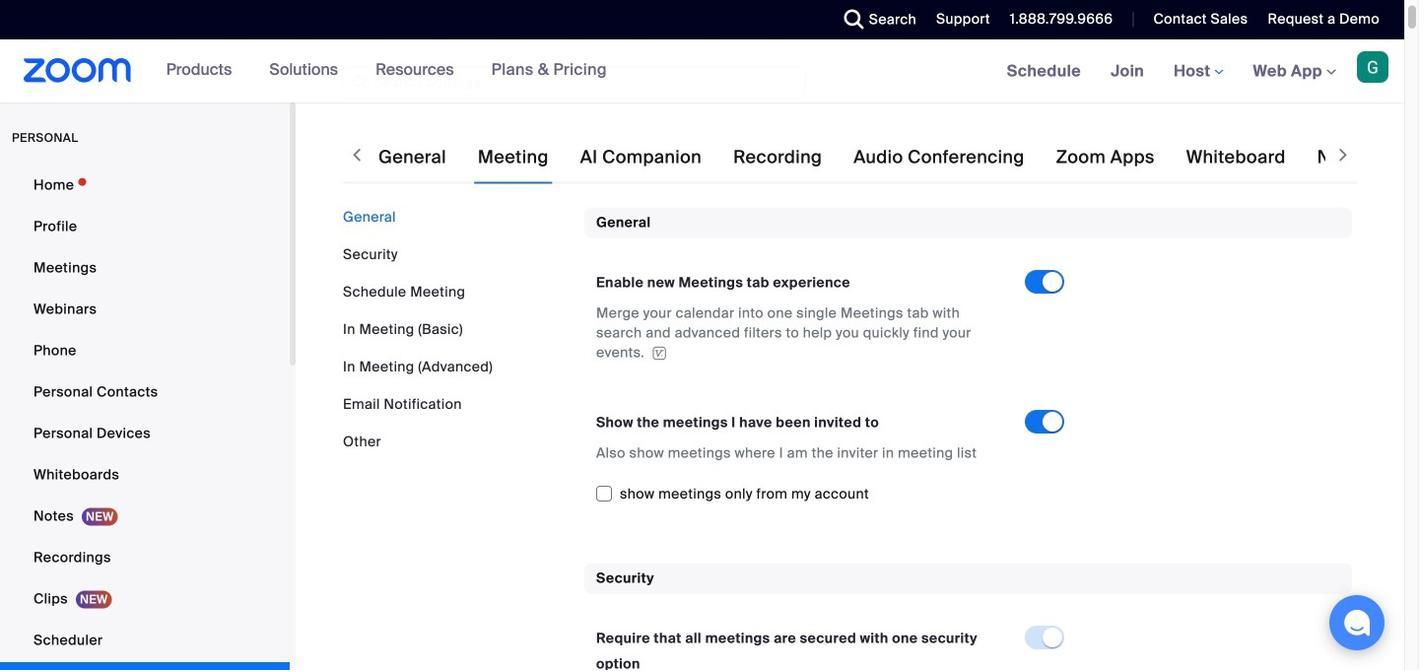 Task type: locate. For each thing, give the bounding box(es) containing it.
scroll right image
[[1333, 145, 1353, 165]]

banner
[[0, 39, 1404, 104]]

Search Settings text field
[[343, 67, 806, 98]]

personal menu menu
[[0, 166, 290, 670]]

meetings navigation
[[992, 39, 1404, 104]]

application inside the general element
[[596, 303, 1007, 363]]

tabs of my account settings page tab list
[[375, 130, 1419, 185]]

menu bar
[[343, 207, 570, 452]]

profile picture image
[[1357, 51, 1389, 83]]

application
[[596, 303, 1007, 363]]



Task type: describe. For each thing, give the bounding box(es) containing it.
zoom logo image
[[24, 58, 132, 83]]

scroll left image
[[347, 145, 367, 165]]

general element
[[584, 207, 1352, 532]]

security element
[[584, 563, 1352, 670]]

product information navigation
[[151, 39, 622, 102]]

support version for enable new meetings tab experience image
[[650, 347, 669, 360]]

open chat image
[[1343, 609, 1371, 637]]



Task type: vqa. For each thing, say whether or not it's contained in the screenshot.
Scroll right Image
yes



